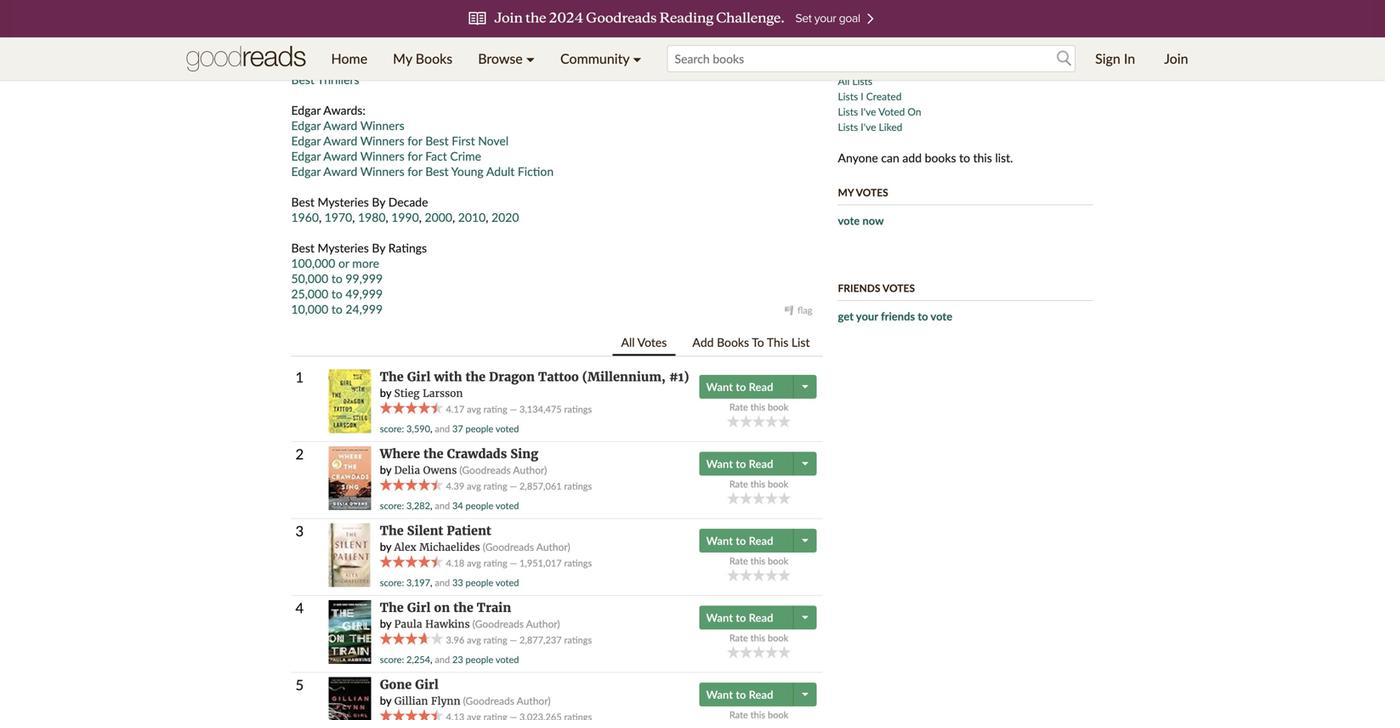 Task type: locate. For each thing, give the bounding box(es) containing it.
rate this book for 4
[[730, 632, 789, 644]]

4 book from the top
[[768, 632, 789, 644]]

0 vertical spatial vote
[[838, 214, 860, 228]]

list right new
[[894, 60, 910, 72]]

0 vertical spatial the
[[466, 370, 486, 385]]

4 people from the top
[[466, 654, 494, 666]]

friends
[[838, 282, 881, 295]]

gone girl by gillian flynn (goodreads author)
[[380, 678, 551, 708]]

book for 3
[[768, 555, 789, 567]]

and for 2
[[435, 500, 450, 512]]

add
[[903, 151, 922, 165]]

the
[[380, 370, 404, 385], [380, 524, 404, 539], [380, 601, 404, 616]]

1 — from the top
[[510, 404, 517, 415]]

vote right friends
[[931, 310, 953, 323]]

2 the from the top
[[380, 524, 404, 539]]

the up "paula"
[[380, 601, 404, 616]]

add books to this list link
[[684, 331, 819, 354]]

rate this book for 1
[[730, 401, 789, 413]]

books inside add books to this list link
[[717, 335, 750, 350]]

girl for 4
[[407, 601, 431, 616]]

0 vertical spatial crime
[[318, 26, 349, 41]]

on
[[434, 601, 450, 616]]

people for 3
[[466, 577, 494, 589]]

3 want from the top
[[707, 534, 733, 548]]

read
[[838, 11, 865, 26], [749, 380, 774, 394], [749, 457, 774, 471], [749, 534, 774, 548], [749, 611, 774, 625], [749, 688, 774, 702]]

(goodreads down 23 people voted link
[[463, 695, 515, 708]]

1 and from the top
[[435, 423, 450, 435]]

— left 2,857,061
[[510, 481, 517, 492]]

4 avg from the top
[[467, 635, 481, 646]]

, left 33
[[431, 577, 433, 589]]

author) up 2,877,237
[[526, 618, 560, 631]]

my inside menu
[[393, 50, 412, 67]]

1 want from the top
[[707, 380, 733, 394]]

2 and from the top
[[435, 500, 450, 512]]

2 winners from the top
[[360, 134, 405, 148]]

the for 1
[[466, 370, 486, 385]]

1 avg from the top
[[467, 404, 481, 415]]

50,000 to 99,999 link
[[291, 271, 383, 286]]

by
[[380, 386, 392, 400], [380, 463, 392, 477], [380, 540, 392, 554], [380, 617, 392, 631], [380, 694, 392, 708]]

(goodreads inside the silent patient by alex michaelides (goodreads author)
[[483, 541, 534, 554]]

score: for 4
[[380, 654, 404, 666]]

mysteries up 1970 link
[[318, 195, 369, 209]]

by for ratings
[[372, 241, 385, 255]]

rate for 2
[[730, 478, 749, 490]]

crime up young
[[450, 149, 482, 163]]

score: left the 3,197
[[380, 577, 404, 589]]

by down where
[[380, 463, 392, 477]]

edgar
[[291, 103, 321, 117], [291, 118, 321, 133], [291, 134, 321, 148], [291, 149, 321, 163], [291, 164, 321, 179]]

1 vertical spatial by
[[372, 241, 385, 255]]

5
[[296, 677, 304, 694]]

avg for 3
[[467, 558, 481, 569]]

list.
[[996, 151, 1014, 165]]

— for 3
[[510, 558, 517, 569]]

4 want from the top
[[707, 611, 733, 625]]

0 horizontal spatial list
[[792, 335, 810, 350]]

ratings
[[564, 404, 592, 415], [564, 481, 592, 492], [564, 558, 592, 569], [564, 635, 592, 646]]

0 vertical spatial mystery
[[352, 26, 395, 41]]

girl for 1
[[407, 370, 431, 385]]

mystery up the best historical mystery link
[[352, 26, 395, 41]]

where the crawdads sing heading
[[380, 447, 539, 462]]

author) up 1,951,017
[[537, 541, 571, 554]]

delia
[[394, 464, 420, 477]]

avg
[[467, 404, 481, 415], [467, 481, 481, 492], [467, 558, 481, 569], [467, 635, 481, 646]]

and left 34
[[435, 500, 450, 512]]

this
[[974, 151, 993, 165], [751, 401, 766, 413], [751, 478, 766, 490], [751, 555, 766, 567], [751, 632, 766, 644]]

the girl with the dragon ta... image
[[329, 370, 372, 433]]

voted for 4
[[496, 654, 519, 666]]

rating up the "34 people voted" link
[[484, 481, 508, 492]]

, left 2000 link
[[419, 210, 422, 225]]

mysteries
[[361, 57, 412, 71], [318, 195, 369, 209], [318, 241, 369, 255]]

0 horizontal spatial ▾
[[526, 50, 535, 67]]

1 horizontal spatial vote
[[931, 310, 953, 323]]

mysteries inside the best mysteries by ratings 100,000 or more 50,000 to 99,999 25,000 to 49,999 10,000 to 24,999
[[318, 241, 369, 255]]

ratings right 2,857,061
[[564, 481, 592, 492]]

ratings right 1,951,017
[[564, 558, 592, 569]]

2 vertical spatial the
[[454, 601, 474, 616]]

train
[[477, 601, 511, 616]]

for
[[408, 134, 423, 148], [408, 149, 423, 163], [408, 164, 423, 179]]

1 vertical spatial the
[[424, 447, 444, 462]]

0 vertical spatial all
[[838, 75, 850, 87]]

rate for 1
[[730, 401, 749, 413]]

1 voted from the top
[[496, 423, 519, 435]]

want
[[707, 380, 733, 394], [707, 457, 733, 471], [707, 534, 733, 548], [707, 611, 733, 625], [707, 688, 733, 702]]

by up 1980 link
[[372, 195, 385, 209]]

1 award from the top
[[324, 118, 358, 133]]

flag
[[798, 305, 813, 316]]

2 rate from the top
[[730, 478, 749, 490]]

menu
[[319, 37, 655, 80]]

1 horizontal spatial all
[[838, 75, 850, 87]]

1 by from the top
[[380, 386, 392, 400]]

3 rating from the top
[[484, 558, 508, 569]]

best mysteries by ratings 100,000 or more 50,000 to 99,999 25,000 to 49,999 10,000 to 24,999
[[291, 241, 427, 316]]

and left 33
[[435, 577, 450, 589]]

0 horizontal spatial crime
[[318, 26, 349, 41]]

score: 3,197 link
[[380, 577, 431, 589]]

girl up stieg larsson link at left
[[407, 370, 431, 385]]

3 by from the top
[[380, 540, 392, 554]]

voted
[[496, 423, 519, 435], [496, 500, 519, 512], [496, 577, 519, 589], [496, 654, 519, 666]]

avg right the 3.96 at the left
[[467, 635, 481, 646]]

3 winners from the top
[[360, 149, 405, 163]]

by down gone
[[380, 694, 392, 708]]

, left 23
[[431, 654, 433, 666]]

score: for 1
[[380, 423, 404, 435]]

list inside create new list all lists lists i created lists i've voted on lists i've liked
[[894, 60, 910, 72]]

2 — from the top
[[510, 481, 517, 492]]

ratings for 4
[[564, 635, 592, 646]]

create new list all lists lists i created lists i've voted on lists i've liked
[[838, 60, 922, 133]]

0 vertical spatial the
[[380, 370, 404, 385]]

my down best crime mystery books link
[[393, 50, 412, 67]]

1 want to read button from the top
[[700, 375, 796, 399]]

3 want to read button from the top
[[700, 529, 796, 553]]

read for 3
[[749, 534, 774, 548]]

0 vertical spatial mysteries
[[361, 57, 412, 71]]

books inside my books link
[[416, 50, 453, 67]]

4 voted from the top
[[496, 654, 519, 666]]

by
[[372, 195, 385, 209], [372, 241, 385, 255]]

1 by from the top
[[372, 195, 385, 209]]

where the crawdads sing image
[[329, 447, 372, 510]]

the right with
[[466, 370, 486, 385]]

(goodreads down train
[[473, 618, 524, 631]]

and for 3
[[435, 577, 450, 589]]

votes up (millennium,
[[638, 335, 667, 350]]

by left the "stieg"
[[380, 386, 392, 400]]

edgar award winners for fact crime link
[[291, 149, 482, 163]]

2 i've from the top
[[861, 121, 877, 133]]

1 vertical spatial for
[[408, 149, 423, 163]]

voted down 4.18 avg rating — 1,951,017 ratings
[[496, 577, 519, 589]]

2 vertical spatial for
[[408, 164, 423, 179]]

2 vertical spatial books
[[717, 335, 750, 350]]

1 vertical spatial crime
[[450, 149, 482, 163]]

the right on
[[454, 601, 474, 616]]

lists up i
[[853, 75, 873, 87]]

3.96
[[446, 635, 465, 646]]

voted down 3.96 avg rating — 2,877,237 ratings
[[496, 654, 519, 666]]

Search for books to add to your shelves search field
[[667, 45, 1076, 72]]

2 people from the top
[[466, 500, 494, 512]]

avg right 4.18
[[467, 558, 481, 569]]

mysteries for decade
[[318, 195, 369, 209]]

1 score: from the top
[[380, 423, 404, 435]]

avg for 4
[[467, 635, 481, 646]]

books left browse
[[416, 50, 453, 67]]

fiction
[[518, 164, 554, 179]]

3 book from the top
[[768, 555, 789, 567]]

by left "paula"
[[380, 617, 392, 631]]

2 ▾ from the left
[[633, 50, 642, 67]]

girl inside the girl with the dragon tattoo (millennium, #1) by stieg larsson
[[407, 370, 431, 385]]

score: 3,282 link
[[380, 500, 431, 512]]

where the crawdads sing link
[[380, 447, 539, 462]]

fact
[[426, 149, 447, 163]]

0 vertical spatial my
[[393, 50, 412, 67]]

1 rate this book from the top
[[730, 401, 789, 413]]

by inside the best mysteries by ratings 100,000 or more 50,000 to 99,999 25,000 to 49,999 10,000 to 24,999
[[372, 241, 385, 255]]

1 i've from the top
[[861, 106, 877, 118]]

4.17
[[446, 404, 465, 415]]

3 voted from the top
[[496, 577, 519, 589]]

0 vertical spatial girl
[[407, 370, 431, 385]]

0 vertical spatial books
[[398, 26, 430, 41]]

get
[[838, 310, 854, 323]]

2 vertical spatial the
[[380, 601, 404, 616]]

i've down the lists i created link
[[861, 106, 877, 118]]

girl up "paula"
[[407, 601, 431, 616]]

votes up the now
[[856, 186, 889, 199]]

voted down 4.39 avg rating — 2,857,061 ratings
[[496, 500, 519, 512]]

1 vertical spatial girl
[[407, 601, 431, 616]]

mysteries down the best historical mystery link
[[361, 57, 412, 71]]

crime inside edgar awards: edgar award winners edgar award winners for best first novel edgar award winners for fact crime edgar award winners for best young adult fiction
[[450, 149, 482, 163]]

, left 37
[[431, 423, 433, 435]]

all down create
[[838, 75, 850, 87]]

rating up 23 people voted link
[[484, 635, 508, 646]]

crime inside best crime mystery books best historical mystery best literary mysteries best thrillers
[[318, 26, 349, 41]]

rating
[[484, 404, 508, 415], [484, 481, 508, 492], [484, 558, 508, 569], [484, 635, 508, 646]]

score:
[[380, 423, 404, 435], [380, 500, 404, 512], [380, 577, 404, 589], [380, 654, 404, 666]]

want to read for 2
[[707, 457, 774, 471]]

mysteries for ratings
[[318, 241, 369, 255]]

browse ▾ button
[[466, 37, 548, 80]]

0 horizontal spatial my
[[393, 50, 412, 67]]

all inside create new list all lists lists i created lists i've voted on lists i've liked
[[838, 75, 850, 87]]

voted down 4.17 avg rating — 3,134,475 ratings
[[496, 423, 519, 435]]

the up owens
[[424, 447, 444, 462]]

the inside the silent patient by alex michaelides (goodreads author)
[[380, 524, 404, 539]]

rate this book
[[730, 401, 789, 413], [730, 478, 789, 490], [730, 555, 789, 567], [730, 632, 789, 644]]

lists left i
[[838, 90, 859, 103]]

▾ for browse ▾
[[526, 50, 535, 67]]

people right 33
[[466, 577, 494, 589]]

2 want from the top
[[707, 457, 733, 471]]

2000
[[425, 210, 453, 225]]

vote left the now
[[838, 214, 860, 228]]

2,877,237
[[520, 635, 562, 646]]

2 voted from the top
[[496, 500, 519, 512]]

2 by from the top
[[380, 463, 392, 477]]

1 the from the top
[[380, 370, 404, 385]]

,
[[319, 210, 322, 225], [352, 210, 355, 225], [386, 210, 389, 225], [419, 210, 422, 225], [453, 210, 455, 225], [486, 210, 489, 225], [431, 423, 433, 435], [431, 500, 433, 512], [431, 577, 433, 589], [431, 654, 433, 666]]

votes for my votes
[[856, 186, 889, 199]]

sign
[[1096, 50, 1121, 67]]

5 want from the top
[[707, 688, 733, 702]]

2 ratings from the top
[[564, 481, 592, 492]]

my up 'vote now'
[[838, 186, 854, 199]]

the up the "stieg"
[[380, 370, 404, 385]]

author) down 2,877,237
[[517, 695, 551, 708]]

1 people from the top
[[466, 423, 494, 435]]

create new list link
[[838, 60, 910, 72]]

girl
[[407, 370, 431, 385], [407, 601, 431, 616], [415, 678, 439, 693]]

2 vertical spatial mysteries
[[318, 241, 369, 255]]

by inside best mysteries by decade 1960 , 1970 , 1980 , 1990 , 2000 , 2010 , 2020
[[372, 195, 385, 209]]

4 and from the top
[[435, 654, 450, 666]]

want to read for 1
[[707, 380, 774, 394]]

— left 3,134,475
[[510, 404, 517, 415]]

0 horizontal spatial all
[[621, 335, 635, 350]]

books up my books on the top left
[[398, 26, 430, 41]]

1 vertical spatial books
[[416, 50, 453, 67]]

lists i created link
[[838, 90, 902, 103]]

1 ratings from the top
[[564, 404, 592, 415]]

the girl on the train heading
[[380, 601, 511, 616]]

4 rating from the top
[[484, 635, 508, 646]]

people right 34
[[466, 500, 494, 512]]

1 for from the top
[[408, 134, 423, 148]]

2 want to read button from the top
[[700, 452, 796, 476]]

ratings right 3,134,475
[[564, 404, 592, 415]]

girl up gillian flynn 'link'
[[415, 678, 439, 693]]

rating up 33 people voted link
[[484, 558, 508, 569]]

flynn
[[431, 695, 461, 708]]

, left 2010
[[453, 210, 455, 225]]

2 avg from the top
[[467, 481, 481, 492]]

books for home
[[416, 50, 453, 67]]

3 ratings from the top
[[564, 558, 592, 569]]

3 score: from the top
[[380, 577, 404, 589]]

3 rate from the top
[[730, 555, 749, 567]]

silent
[[407, 524, 444, 539]]

0 vertical spatial votes
[[856, 186, 889, 199]]

avg right 4.39
[[467, 481, 481, 492]]

0 vertical spatial by
[[372, 195, 385, 209]]

lists
[[853, 75, 873, 87], [838, 90, 859, 103], [838, 106, 859, 118], [838, 121, 859, 133]]

all up (millennium,
[[621, 335, 635, 350]]

girl inside the girl on the train by paula hawkins (goodreads author)
[[407, 601, 431, 616]]

ratings right 2,877,237
[[564, 635, 592, 646]]

larsson
[[423, 387, 463, 400]]

best inside best mysteries by decade 1960 , 1970 , 1980 , 1990 , 2000 , 2010 , 2020
[[291, 195, 315, 209]]

avg right 4.17 at the bottom
[[467, 404, 481, 415]]

the up alex
[[380, 524, 404, 539]]

▾ for community ▾
[[633, 50, 642, 67]]

2 rate this book from the top
[[730, 478, 789, 490]]

100,000
[[291, 256, 336, 271]]

the silent patient by alex michaelides (goodreads author)
[[380, 524, 571, 554]]

the inside the girl on the train by paula hawkins (goodreads author)
[[454, 601, 474, 616]]

4.17 avg rating — 3,134,475 ratings
[[444, 404, 592, 415]]

author) inside the girl on the train by paula hawkins (goodreads author)
[[526, 618, 560, 631]]

2 score: from the top
[[380, 500, 404, 512]]

0 vertical spatial list
[[894, 60, 910, 72]]

1 rating from the top
[[484, 404, 508, 415]]

(goodreads down crawdads
[[460, 464, 511, 477]]

4 want to read from the top
[[707, 611, 774, 625]]

author) down sing at the left
[[513, 464, 547, 477]]

the girl on the train link
[[380, 601, 511, 616]]

votes for all votes
[[638, 335, 667, 350]]

people
[[466, 423, 494, 435], [466, 500, 494, 512], [466, 577, 494, 589], [466, 654, 494, 666]]

michaelides
[[420, 541, 480, 554]]

— left 1,951,017
[[510, 558, 517, 569]]

0 horizontal spatial vote
[[838, 214, 860, 228]]

and left 23
[[435, 654, 450, 666]]

5 by from the top
[[380, 694, 392, 708]]

0 vertical spatial for
[[408, 134, 423, 148]]

mysteries up or
[[318, 241, 369, 255]]

the silent patient link
[[380, 524, 492, 539]]

1 horizontal spatial crime
[[450, 149, 482, 163]]

edgar award winners for best first novel link
[[291, 134, 509, 148]]

2 vertical spatial girl
[[415, 678, 439, 693]]

browse
[[478, 50, 523, 67]]

(goodreads up 4.18 avg rating — 1,951,017 ratings
[[483, 541, 534, 554]]

37
[[453, 423, 463, 435]]

1970
[[325, 210, 352, 225]]

1 vertical spatial mysteries
[[318, 195, 369, 209]]

1 ▾ from the left
[[526, 50, 535, 67]]

1 vertical spatial i've
[[861, 121, 877, 133]]

, left 1980 link
[[352, 210, 355, 225]]

the inside the girl with the dragon tattoo (millennium, #1) by stieg larsson
[[466, 370, 486, 385]]

5 edgar from the top
[[291, 164, 321, 179]]

3 rate this book from the top
[[730, 555, 789, 567]]

books for all votes
[[717, 335, 750, 350]]

score: up where
[[380, 423, 404, 435]]

crime up "historical"
[[318, 26, 349, 41]]

2 vertical spatial votes
[[638, 335, 667, 350]]

the inside the girl with the dragon tattoo (millennium, #1) by stieg larsson
[[380, 370, 404, 385]]

votes
[[856, 186, 889, 199], [883, 282, 915, 295], [638, 335, 667, 350]]

vote now link
[[838, 214, 884, 228]]

people right 23
[[466, 654, 494, 666]]

by inside the girl with the dragon tattoo (millennium, #1) by stieg larsson
[[380, 386, 392, 400]]

▾ right community
[[633, 50, 642, 67]]

voted for 1
[[496, 423, 519, 435]]

votes up friends
[[883, 282, 915, 295]]

want to read button for 1
[[700, 375, 796, 399]]

4 want to read button from the top
[[700, 606, 796, 630]]

best inside the best mysteries by ratings 100,000 or more 50,000 to 99,999 25,000 to 49,999 10,000 to 24,999
[[291, 241, 315, 255]]

i've
[[861, 106, 877, 118], [861, 121, 877, 133]]

3 and from the top
[[435, 577, 450, 589]]

sing
[[511, 447, 539, 462]]

2 book from the top
[[768, 478, 789, 490]]

score: 3,590 link
[[380, 423, 431, 435]]

rating for 1
[[484, 404, 508, 415]]

2 want to read from the top
[[707, 457, 774, 471]]

2 by from the top
[[372, 241, 385, 255]]

winners down edgar award winners for best first novel link
[[360, 149, 405, 163]]

community ▾
[[561, 50, 642, 67]]

1 vertical spatial the
[[380, 524, 404, 539]]

avg for 2
[[467, 481, 481, 492]]

3 the from the top
[[380, 601, 404, 616]]

▾ right browse
[[526, 50, 535, 67]]

4.39 avg rating — 2,857,061 ratings
[[444, 481, 592, 492]]

rate for 4
[[730, 632, 749, 644]]

people for 2
[[466, 500, 494, 512]]

5 want to read from the top
[[707, 688, 774, 702]]

award
[[324, 118, 358, 133], [324, 134, 358, 148], [324, 149, 358, 163], [324, 164, 358, 179]]

3 people from the top
[[466, 577, 494, 589]]

i've down "lists i've voted on" "link"
[[861, 121, 877, 133]]

mysteries inside best crime mystery books best historical mystery best literary mysteries best thrillers
[[361, 57, 412, 71]]

author) inside the silent patient by alex michaelides (goodreads author)
[[537, 541, 571, 554]]

4 — from the top
[[510, 635, 517, 646]]

want to read for 4
[[707, 611, 774, 625]]

want for 2
[[707, 457, 733, 471]]

people for 1
[[466, 423, 494, 435]]

4 rate from the top
[[730, 632, 749, 644]]

5 want to read button from the top
[[700, 683, 796, 707]]

score: 2,254 link
[[380, 654, 431, 666]]

by up the more
[[372, 241, 385, 255]]

get your friends to vote
[[838, 310, 953, 323]]

4 by from the top
[[380, 617, 392, 631]]

the inside the girl on the train by paula hawkins (goodreads author)
[[380, 601, 404, 616]]

the girl on the train by paula hawkins (goodreads author)
[[380, 601, 560, 631]]

1 want to read from the top
[[707, 380, 774, 394]]

2 rating from the top
[[484, 481, 508, 492]]

mysteries inside best mysteries by decade 1960 , 1970 , 1980 , 1990 , 2000 , 2010 , 2020
[[318, 195, 369, 209]]

list right this
[[792, 335, 810, 350]]

books
[[398, 26, 430, 41], [416, 50, 453, 67], [717, 335, 750, 350]]

people right 37
[[466, 423, 494, 435]]

score: left 3,282
[[380, 500, 404, 512]]

decade
[[389, 195, 428, 209]]

winners up edgar award winners for best first novel link
[[360, 118, 405, 133]]

1 horizontal spatial list
[[894, 60, 910, 72]]

4 winners from the top
[[360, 164, 405, 179]]

winners up edgar award winners for fact crime 'link'
[[360, 134, 405, 148]]

3 avg from the top
[[467, 558, 481, 569]]

1 vertical spatial my
[[838, 186, 854, 199]]

rating up 37 people voted link
[[484, 404, 508, 415]]

1960 link
[[291, 210, 319, 225]]

3 want to read from the top
[[707, 534, 774, 548]]

my books
[[393, 50, 453, 67]]

and for 1
[[435, 423, 450, 435]]

3,282
[[407, 500, 431, 512]]

add
[[693, 335, 714, 350]]

— left 2,877,237
[[510, 635, 517, 646]]

100,000 or more link
[[291, 256, 379, 271]]

book for 4
[[768, 632, 789, 644]]

4 score: from the top
[[380, 654, 404, 666]]

3 — from the top
[[510, 558, 517, 569]]

1 winners from the top
[[360, 118, 405, 133]]

4 rate this book from the top
[[730, 632, 789, 644]]

1 vertical spatial votes
[[883, 282, 915, 295]]

lists up the anyone
[[838, 121, 859, 133]]

4 ratings from the top
[[564, 635, 592, 646]]

books left to on the top of the page
[[717, 335, 750, 350]]

1 horizontal spatial ▾
[[633, 50, 642, 67]]

mystery down best crime mystery books link
[[370, 42, 414, 56]]

0 vertical spatial i've
[[861, 106, 877, 118]]

1 horizontal spatial my
[[838, 186, 854, 199]]

, left 1990 link
[[386, 210, 389, 225]]

1 rate from the top
[[730, 401, 749, 413]]

1 vertical spatial vote
[[931, 310, 953, 323]]

and left 37
[[435, 423, 450, 435]]

winners down edgar award winners for fact crime 'link'
[[360, 164, 405, 179]]

score: up gone
[[380, 654, 404, 666]]

by left alex
[[380, 540, 392, 554]]

1 book from the top
[[768, 401, 789, 413]]



Task type: vqa. For each thing, say whether or not it's contained in the screenshot.
March
no



Task type: describe. For each thing, give the bounding box(es) containing it.
2 edgar from the top
[[291, 118, 321, 133]]

rating for 2
[[484, 481, 508, 492]]

voted for 3
[[496, 577, 519, 589]]

3 award from the top
[[324, 149, 358, 163]]

awards:
[[324, 103, 366, 117]]

alex
[[394, 541, 417, 554]]

3,134,475
[[520, 404, 562, 415]]

this for 3
[[751, 555, 766, 567]]

my books link
[[380, 37, 466, 80]]

want for 1
[[707, 380, 733, 394]]

4 award from the top
[[324, 164, 358, 179]]

— for 4
[[510, 635, 517, 646]]

1 edgar from the top
[[291, 103, 321, 117]]

3 edgar from the top
[[291, 134, 321, 148]]

literary
[[318, 57, 358, 71]]

this for 4
[[751, 632, 766, 644]]

4 edgar from the top
[[291, 149, 321, 163]]

want for 5
[[707, 688, 733, 702]]

the silent patient image
[[329, 524, 371, 587]]

want to read button for 4
[[700, 606, 796, 630]]

2 for from the top
[[408, 149, 423, 163]]

2 award from the top
[[324, 134, 358, 148]]

community ▾ button
[[548, 37, 655, 80]]

1980
[[358, 210, 386, 225]]

rate for 3
[[730, 555, 749, 567]]

23 people voted link
[[453, 654, 519, 666]]

want to read button for 5
[[700, 683, 796, 707]]

community
[[561, 50, 630, 67]]

young
[[451, 164, 484, 179]]

Search books text field
[[667, 45, 1076, 72]]

edgar award winners link
[[291, 118, 405, 133]]

novel
[[478, 134, 509, 148]]

2020 link
[[492, 210, 519, 225]]

(millennium,
[[583, 370, 666, 385]]

ratings for 2
[[564, 481, 592, 492]]

gone girl heading
[[380, 678, 439, 693]]

1960
[[291, 210, 319, 225]]

99,999
[[346, 271, 383, 286]]

want to read for 5
[[707, 688, 774, 702]]

by inside where the crawdads sing by delia owens (goodreads author)
[[380, 463, 392, 477]]

34
[[453, 500, 463, 512]]

the girl with the dragon tattoo (millennium, #1) link
[[380, 370, 690, 385]]

menu containing home
[[319, 37, 655, 80]]

join
[[1165, 50, 1189, 67]]

want to read button for 3
[[700, 529, 796, 553]]

my for my votes
[[838, 186, 854, 199]]

stieg larsson link
[[394, 387, 463, 400]]

the inside where the crawdads sing by delia owens (goodreads author)
[[424, 447, 444, 462]]

, up the silent patient link
[[431, 500, 433, 512]]

23
[[453, 654, 463, 666]]

more...
[[868, 11, 904, 26]]

author) inside where the crawdads sing by delia owens (goodreads author)
[[513, 464, 547, 477]]

crawdads
[[447, 447, 507, 462]]

edgar award winners for best young adult fiction link
[[291, 164, 554, 179]]

want for 4
[[707, 611, 733, 625]]

paula hawkins link
[[394, 618, 470, 631]]

delia owens link
[[394, 464, 457, 477]]

by inside the silent patient by alex michaelides (goodreads author)
[[380, 540, 392, 554]]

girl inside gone girl by gillian flynn (goodreads author)
[[415, 678, 439, 693]]

2,254
[[407, 654, 431, 666]]

friends
[[881, 310, 916, 323]]

score: for 3
[[380, 577, 404, 589]]

(goodreads inside where the crawdads sing by delia owens (goodreads author)
[[460, 464, 511, 477]]

3.96 avg rating — 2,877,237 ratings
[[444, 635, 592, 646]]

to
[[752, 335, 765, 350]]

score: 2,254 , and 23 people voted
[[380, 654, 519, 666]]

vote now
[[838, 214, 884, 228]]

read more...
[[838, 11, 904, 26]]

1 vertical spatial mystery
[[370, 42, 414, 56]]

avg for 1
[[467, 404, 481, 415]]

add books to this list
[[693, 335, 810, 350]]

historical
[[318, 42, 367, 56]]

i
[[861, 90, 864, 103]]

this for 2
[[751, 478, 766, 490]]

get your friends to vote link
[[838, 310, 953, 323]]

anyone can add books to this list.
[[838, 151, 1014, 165]]

(goodreads inside the girl on the train by paula hawkins (goodreads author)
[[473, 618, 524, 631]]

now
[[863, 214, 884, 228]]

— for 2
[[510, 481, 517, 492]]

25,000 to 49,999 link
[[291, 287, 383, 301]]

thrillers
[[317, 72, 360, 87]]

books inside best crime mystery books best historical mystery best literary mysteries best thrillers
[[398, 26, 430, 41]]

this for 1
[[751, 401, 766, 413]]

, left the 1970
[[319, 210, 322, 225]]

join goodreads' 2024 reading challenge image
[[12, 0, 1374, 37]]

want for 3
[[707, 534, 733, 548]]

all lists link
[[838, 75, 873, 87]]

1980 link
[[358, 210, 386, 225]]

24,999
[[346, 302, 383, 316]]

with
[[434, 370, 462, 385]]

where the crawdads sing by delia owens (goodreads author)
[[380, 447, 547, 477]]

1970 link
[[325, 210, 352, 225]]

3,590
[[407, 423, 431, 435]]

my for my books
[[393, 50, 412, 67]]

book for 1
[[768, 401, 789, 413]]

want to read button for 2
[[700, 452, 796, 476]]

read for 2
[[749, 457, 774, 471]]

1 vertical spatial list
[[792, 335, 810, 350]]

voted for 2
[[496, 500, 519, 512]]

hawkins
[[425, 618, 470, 631]]

votes for friends votes
[[883, 282, 915, 295]]

score: 3,282 , and 34 people voted
[[380, 500, 519, 512]]

read for 4
[[749, 611, 774, 625]]

all votes
[[621, 335, 667, 350]]

the girl on the train image
[[329, 601, 372, 664]]

ratings
[[389, 241, 427, 255]]

gone girl image
[[329, 678, 372, 721]]

(goodreads inside gone girl by gillian flynn (goodreads author)
[[463, 695, 515, 708]]

book for 2
[[768, 478, 789, 490]]

49,999
[[346, 287, 383, 301]]

3
[[296, 523, 304, 540]]

and for 4
[[435, 654, 450, 666]]

friends votes
[[838, 282, 915, 295]]

2,857,061
[[520, 481, 562, 492]]

or
[[339, 256, 349, 271]]

the girl with the dragon tattoo (millennium, #1) heading
[[380, 370, 690, 385]]

created
[[867, 90, 902, 103]]

the for 4
[[454, 601, 474, 616]]

want to read for 3
[[707, 534, 774, 548]]

3,197
[[407, 577, 431, 589]]

the girl with the dragon tattoo (millennium, #1) by stieg larsson
[[380, 370, 690, 400]]

2
[[296, 446, 304, 463]]

the for 1
[[380, 370, 404, 385]]

the for 3
[[380, 524, 404, 539]]

2010
[[458, 210, 486, 225]]

patient
[[447, 524, 492, 539]]

the silent patient heading
[[380, 524, 492, 539]]

rating for 4
[[484, 635, 508, 646]]

read for 5
[[749, 688, 774, 702]]

1
[[296, 369, 304, 386]]

the for 4
[[380, 601, 404, 616]]

rate this book for 3
[[730, 555, 789, 567]]

best literary mysteries link
[[291, 57, 412, 71]]

50,000
[[291, 271, 329, 286]]

people for 4
[[466, 654, 494, 666]]

score: 3,590 , and 37 people voted
[[380, 423, 519, 435]]

read more... link
[[838, 11, 904, 26]]

3 for from the top
[[408, 164, 423, 179]]

ratings for 1
[[564, 404, 592, 415]]

score: for 2
[[380, 500, 404, 512]]

1,951,017
[[520, 558, 562, 569]]

by for decade
[[372, 195, 385, 209]]

in
[[1125, 50, 1136, 67]]

dragon
[[489, 370, 535, 385]]

adult
[[486, 164, 515, 179]]

rating for 3
[[484, 558, 508, 569]]

1990 link
[[392, 210, 419, 225]]

by inside gone girl by gillian flynn (goodreads author)
[[380, 694, 392, 708]]

lists down the lists i created link
[[838, 106, 859, 118]]

author) inside gone girl by gillian flynn (goodreads author)
[[517, 695, 551, 708]]

home link
[[319, 37, 380, 80]]

gillian flynn link
[[394, 695, 461, 708]]

read for 1
[[749, 380, 774, 394]]

gone girl link
[[380, 678, 439, 693]]

rate this book for 2
[[730, 478, 789, 490]]

by inside the girl on the train by paula hawkins (goodreads author)
[[380, 617, 392, 631]]

1 vertical spatial all
[[621, 335, 635, 350]]

— for 1
[[510, 404, 517, 415]]

voted
[[879, 106, 906, 118]]

, left the "2020"
[[486, 210, 489, 225]]

stieg
[[394, 387, 420, 400]]

liked
[[879, 121, 903, 133]]

join link
[[1152, 37, 1202, 80]]

flag link
[[785, 305, 813, 316]]

ratings for 3
[[564, 558, 592, 569]]



